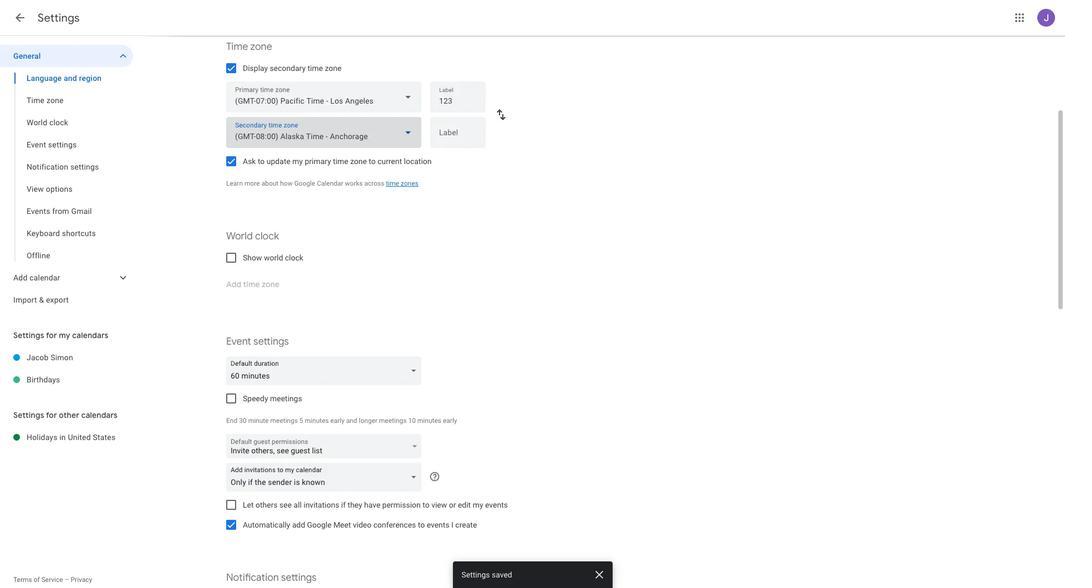 Task type: locate. For each thing, give the bounding box(es) containing it.
clock up show world clock
[[255, 230, 279, 243]]

1 horizontal spatial clock
[[255, 230, 279, 243]]

and left region in the top of the page
[[64, 74, 77, 83]]

offline
[[27, 251, 50, 260]]

meetings
[[270, 394, 302, 403], [270, 417, 298, 425], [379, 417, 407, 425]]

0 horizontal spatial clock
[[49, 118, 68, 127]]

1 vertical spatial events
[[427, 521, 450, 530]]

minutes right 5
[[305, 417, 329, 425]]

import
[[13, 296, 37, 305]]

my right edit
[[473, 501, 484, 510]]

minutes
[[305, 417, 329, 425], [418, 417, 442, 425]]

0 horizontal spatial event settings
[[27, 140, 77, 149]]

guest
[[254, 438, 270, 446], [291, 447, 310, 456]]

see
[[277, 447, 289, 456], [280, 501, 292, 510]]

1 horizontal spatial events
[[485, 501, 508, 510]]

view
[[27, 185, 44, 194]]

1 vertical spatial for
[[46, 411, 57, 421]]

ask
[[243, 157, 256, 166]]

world up show
[[226, 230, 253, 243]]

zones
[[401, 180, 419, 188]]

time right secondary at the left of page
[[308, 64, 323, 73]]

see inside default guest permissions invite others, see guest list
[[277, 447, 289, 456]]

holidays
[[27, 433, 57, 442]]

settings for my calendars tree
[[0, 347, 133, 391]]

secondary
[[270, 64, 306, 73]]

update
[[267, 157, 291, 166]]

time zones link
[[386, 180, 419, 188]]

time zone down "language"
[[27, 96, 64, 105]]

–
[[65, 576, 69, 584]]

time zone up display
[[226, 41, 272, 53]]

they
[[348, 501, 362, 510]]

1 vertical spatial clock
[[255, 230, 279, 243]]

time right primary
[[333, 157, 349, 166]]

1 horizontal spatial time
[[226, 41, 248, 53]]

Label for secondary time zone. text field
[[439, 129, 477, 144]]

1 horizontal spatial event settings
[[226, 336, 289, 348]]

2 horizontal spatial clock
[[285, 254, 304, 262]]

zone
[[250, 41, 272, 53], [325, 64, 342, 73], [47, 96, 64, 105], [350, 157, 367, 166]]

1 horizontal spatial early
[[443, 417, 457, 425]]

early right 10
[[443, 417, 457, 425]]

clock
[[49, 118, 68, 127], [255, 230, 279, 243], [285, 254, 304, 262]]

group
[[0, 67, 133, 267]]

ask to update my primary time zone to current location
[[243, 157, 432, 166]]

see left all
[[280, 501, 292, 510]]

1 vertical spatial notification
[[226, 572, 279, 585]]

events
[[485, 501, 508, 510], [427, 521, 450, 530]]

0 vertical spatial my
[[293, 157, 303, 166]]

and
[[64, 74, 77, 83], [346, 417, 358, 425]]

view
[[432, 501, 447, 510]]

0 horizontal spatial my
[[59, 331, 70, 341]]

settings for settings saved
[[462, 571, 490, 580]]

settings
[[38, 11, 80, 25], [13, 331, 44, 341], [13, 411, 44, 421], [462, 571, 490, 580]]

2 minutes from the left
[[418, 417, 442, 425]]

settings right go back "icon"
[[38, 11, 80, 25]]

0 horizontal spatial time
[[27, 96, 45, 105]]

0 horizontal spatial events
[[427, 521, 450, 530]]

1 horizontal spatial world clock
[[226, 230, 279, 243]]

my right the update
[[293, 157, 303, 166]]

0 horizontal spatial early
[[331, 417, 345, 425]]

0 vertical spatial calendars
[[72, 331, 109, 341]]

video
[[353, 521, 372, 530]]

world clock
[[27, 118, 68, 127], [226, 230, 279, 243]]

for left other
[[46, 411, 57, 421]]

2 for from the top
[[46, 411, 57, 421]]

calendars up jacob simon tree item
[[72, 331, 109, 341]]

2 horizontal spatial my
[[473, 501, 484, 510]]

guest up others, at the left bottom of the page
[[254, 438, 270, 446]]

1 minutes from the left
[[305, 417, 329, 425]]

guest down permissions
[[291, 447, 310, 456]]

states
[[93, 433, 116, 442]]

1 vertical spatial time
[[333, 157, 349, 166]]

jacob simon
[[27, 353, 73, 362]]

0 vertical spatial event settings
[[27, 140, 77, 149]]

2 vertical spatial clock
[[285, 254, 304, 262]]

1 horizontal spatial minutes
[[418, 417, 442, 425]]

0 horizontal spatial notification
[[27, 163, 68, 171]]

1 vertical spatial google
[[307, 521, 332, 530]]

to left view
[[423, 501, 430, 510]]

meetings left 10
[[379, 417, 407, 425]]

more
[[245, 180, 260, 188]]

0 horizontal spatial notification settings
[[27, 163, 99, 171]]

zone right secondary at the left of page
[[325, 64, 342, 73]]

1 vertical spatial event settings
[[226, 336, 289, 348]]

view options
[[27, 185, 73, 194]]

google right how
[[294, 180, 315, 188]]

see down permissions
[[277, 447, 289, 456]]

0 vertical spatial time zone
[[226, 41, 272, 53]]

display
[[243, 64, 268, 73]]

clock right world
[[285, 254, 304, 262]]

1 vertical spatial my
[[59, 331, 70, 341]]

1 horizontal spatial and
[[346, 417, 358, 425]]

1 early from the left
[[331, 417, 345, 425]]

notification down automatically
[[226, 572, 279, 585]]

notification settings up options at the left top of page
[[27, 163, 99, 171]]

others
[[256, 501, 278, 510]]

1 horizontal spatial guest
[[291, 447, 310, 456]]

settings up holidays
[[13, 411, 44, 421]]

for up jacob simon
[[46, 331, 57, 341]]

world clock up show
[[226, 230, 279, 243]]

for
[[46, 331, 57, 341], [46, 411, 57, 421]]

0 horizontal spatial and
[[64, 74, 77, 83]]

to
[[258, 157, 265, 166], [369, 157, 376, 166], [423, 501, 430, 510], [418, 521, 425, 530]]

all
[[294, 501, 302, 510]]

events
[[27, 207, 50, 216]]

tree
[[0, 45, 133, 311]]

events right edit
[[485, 501, 508, 510]]

0 vertical spatial and
[[64, 74, 77, 83]]

0 vertical spatial world clock
[[27, 118, 68, 127]]

0 vertical spatial time
[[308, 64, 323, 73]]

in
[[60, 433, 66, 442]]

5
[[300, 417, 303, 425]]

notification inside "group"
[[27, 163, 68, 171]]

early up invite others, see guest list dropdown button on the bottom
[[331, 417, 345, 425]]

current
[[378, 157, 402, 166]]

1 horizontal spatial notification
[[226, 572, 279, 585]]

notification settings down automatically
[[226, 572, 317, 585]]

0 horizontal spatial time
[[308, 64, 323, 73]]

works
[[345, 180, 363, 188]]

calendars for settings for my calendars
[[72, 331, 109, 341]]

0 vertical spatial notification
[[27, 163, 68, 171]]

0 vertical spatial event
[[27, 140, 46, 149]]

2 early from the left
[[443, 417, 457, 425]]

events from gmail
[[27, 207, 92, 216]]

notification settings
[[27, 163, 99, 171], [226, 572, 317, 585]]

0 vertical spatial world
[[27, 118, 47, 127]]

0 vertical spatial clock
[[49, 118, 68, 127]]

world clock down "language"
[[27, 118, 68, 127]]

1 horizontal spatial time
[[333, 157, 349, 166]]

time zone
[[226, 41, 272, 53], [27, 96, 64, 105]]

1 vertical spatial event
[[226, 336, 251, 348]]

minutes right 10
[[418, 417, 442, 425]]

settings
[[48, 140, 77, 149], [70, 163, 99, 171], [254, 336, 289, 348], [281, 572, 317, 585]]

0 horizontal spatial world
[[27, 118, 47, 127]]

time down "language"
[[27, 96, 45, 105]]

zone down language and region
[[47, 96, 64, 105]]

1 vertical spatial time zone
[[27, 96, 64, 105]]

time left the 'zones'
[[386, 180, 399, 188]]

have
[[364, 501, 381, 510]]

1 horizontal spatial event
[[226, 336, 251, 348]]

0 vertical spatial events
[[485, 501, 508, 510]]

google down invitations at the left bottom of page
[[307, 521, 332, 530]]

end 30 minute meetings 5 minutes early and longer meetings 10 minutes early
[[226, 417, 457, 425]]

notification up view options
[[27, 163, 68, 171]]

&
[[39, 296, 44, 305]]

to left current in the top left of the page
[[369, 157, 376, 166]]

time up display
[[226, 41, 248, 53]]

options
[[46, 185, 73, 194]]

or
[[449, 501, 456, 510]]

settings left saved on the left bottom of page
[[462, 571, 490, 580]]

my
[[293, 157, 303, 166], [59, 331, 70, 341], [473, 501, 484, 510]]

and left longer in the bottom of the page
[[346, 417, 358, 425]]

import & export
[[13, 296, 69, 305]]

events left "i"
[[427, 521, 450, 530]]

0 vertical spatial see
[[277, 447, 289, 456]]

0 horizontal spatial event
[[27, 140, 46, 149]]

tree containing general
[[0, 45, 133, 311]]

my up jacob simon tree item
[[59, 331, 70, 341]]

calendars up states
[[81, 411, 118, 421]]

clock down language and region
[[49, 118, 68, 127]]

to right conferences
[[418, 521, 425, 530]]

world inside "group"
[[27, 118, 47, 127]]

show world clock
[[243, 254, 304, 262]]

1 vertical spatial world
[[226, 230, 253, 243]]

gmail
[[71, 207, 92, 216]]

location
[[404, 157, 432, 166]]

1 vertical spatial calendars
[[81, 411, 118, 421]]

settings up jacob
[[13, 331, 44, 341]]

1 horizontal spatial my
[[293, 157, 303, 166]]

1 for from the top
[[46, 331, 57, 341]]

None field
[[226, 82, 422, 113], [226, 117, 422, 148], [226, 357, 426, 386], [226, 463, 426, 492], [226, 82, 422, 113], [226, 117, 422, 148], [226, 357, 426, 386], [226, 463, 426, 492]]

0 horizontal spatial guest
[[254, 438, 270, 446]]

event inside "group"
[[27, 140, 46, 149]]

2 vertical spatial time
[[386, 180, 399, 188]]

to right ask
[[258, 157, 265, 166]]

settings heading
[[38, 11, 80, 25]]

general
[[13, 52, 41, 60]]

add
[[13, 274, 27, 282]]

notification
[[27, 163, 68, 171], [226, 572, 279, 585]]

world down "language"
[[27, 118, 47, 127]]

time
[[308, 64, 323, 73], [333, 157, 349, 166], [386, 180, 399, 188]]

time
[[226, 41, 248, 53], [27, 96, 45, 105]]

across
[[365, 180, 385, 188]]

0 horizontal spatial minutes
[[305, 417, 329, 425]]

for for my
[[46, 331, 57, 341]]

go back image
[[13, 11, 27, 24]]

0 vertical spatial for
[[46, 331, 57, 341]]

0 vertical spatial notification settings
[[27, 163, 99, 171]]

1 horizontal spatial notification settings
[[226, 572, 317, 585]]

0 vertical spatial time
[[226, 41, 248, 53]]

1 vertical spatial notification settings
[[226, 572, 317, 585]]



Task type: describe. For each thing, give the bounding box(es) containing it.
settings saved
[[462, 571, 513, 580]]

settings for settings for my calendars
[[13, 331, 44, 341]]

show
[[243, 254, 262, 262]]

swap time zones image
[[495, 108, 508, 122]]

0 vertical spatial google
[[294, 180, 315, 188]]

add
[[292, 521, 305, 530]]

shortcuts
[[62, 229, 96, 238]]

zone up display
[[250, 41, 272, 53]]

privacy link
[[71, 576, 92, 584]]

i
[[452, 521, 454, 530]]

service
[[41, 576, 63, 584]]

world
[[264, 254, 283, 262]]

settings for settings for other calendars
[[13, 411, 44, 421]]

longer
[[359, 417, 378, 425]]

calendar
[[317, 180, 343, 188]]

conferences
[[374, 521, 416, 530]]

terms
[[13, 576, 32, 584]]

settings for settings
[[38, 11, 80, 25]]

birthdays link
[[27, 369, 133, 391]]

1 horizontal spatial time zone
[[226, 41, 272, 53]]

1 vertical spatial see
[[280, 501, 292, 510]]

others,
[[251, 447, 275, 456]]

0 horizontal spatial time zone
[[27, 96, 64, 105]]

2 vertical spatial my
[[473, 501, 484, 510]]

meetings left 5
[[270, 417, 298, 425]]

display secondary time zone
[[243, 64, 342, 73]]

add calendar
[[13, 274, 60, 282]]

settings for my calendars
[[13, 331, 109, 341]]

general tree item
[[0, 45, 133, 67]]

speedy
[[243, 394, 268, 403]]

0 vertical spatial guest
[[254, 438, 270, 446]]

from
[[52, 207, 69, 216]]

1 vertical spatial and
[[346, 417, 358, 425]]

meetings up 5
[[270, 394, 302, 403]]

jacob simon tree item
[[0, 347, 133, 369]]

how
[[280, 180, 293, 188]]

speedy meetings
[[243, 394, 302, 403]]

create
[[456, 521, 477, 530]]

meet
[[334, 521, 351, 530]]

permissions
[[272, 438, 308, 446]]

language
[[27, 74, 62, 83]]

for for other
[[46, 411, 57, 421]]

settings for other calendars
[[13, 411, 118, 421]]

group containing language and region
[[0, 67, 133, 267]]

holidays in united states link
[[27, 427, 133, 449]]

jacob
[[27, 353, 49, 362]]

birthdays
[[27, 376, 60, 384]]

1 vertical spatial guest
[[291, 447, 310, 456]]

clock inside "group"
[[49, 118, 68, 127]]

1 vertical spatial time
[[27, 96, 45, 105]]

of
[[34, 576, 40, 584]]

birthdays tree item
[[0, 369, 133, 391]]

1 horizontal spatial world
[[226, 230, 253, 243]]

if
[[341, 501, 346, 510]]

primary
[[305, 157, 331, 166]]

terms of service link
[[13, 576, 63, 584]]

about
[[262, 180, 279, 188]]

other
[[59, 411, 79, 421]]

automatically add google meet video conferences to events i create
[[243, 521, 477, 530]]

and inside "group"
[[64, 74, 77, 83]]

let others see all invitations if they have permission to view or edit my events
[[243, 501, 508, 510]]

privacy
[[71, 576, 92, 584]]

learn more about how google calendar works across time zones
[[226, 180, 419, 188]]

2 horizontal spatial time
[[386, 180, 399, 188]]

end
[[226, 417, 238, 425]]

1 vertical spatial world clock
[[226, 230, 279, 243]]

calendar
[[30, 274, 60, 282]]

Label for primary time zone. text field
[[439, 93, 477, 109]]

keyboard
[[27, 229, 60, 238]]

invite others, see guest list button
[[226, 435, 422, 462]]

10
[[409, 417, 416, 425]]

terms of service – privacy
[[13, 576, 92, 584]]

region
[[79, 74, 102, 83]]

permission
[[383, 501, 421, 510]]

minute
[[248, 417, 269, 425]]

0 horizontal spatial world clock
[[27, 118, 68, 127]]

simon
[[51, 353, 73, 362]]

keyboard shortcuts
[[27, 229, 96, 238]]

zone up works
[[350, 157, 367, 166]]

learn
[[226, 180, 243, 188]]

invitations
[[304, 501, 339, 510]]

list
[[312, 447, 323, 456]]

default
[[231, 438, 252, 446]]

united
[[68, 433, 91, 442]]

holidays in united states tree item
[[0, 427, 133, 449]]

language and region
[[27, 74, 102, 83]]

edit
[[458, 501, 471, 510]]

saved
[[492, 571, 513, 580]]

let
[[243, 501, 254, 510]]

automatically
[[243, 521, 290, 530]]

invite
[[231, 447, 250, 456]]

30
[[239, 417, 247, 425]]

export
[[46, 296, 69, 305]]

calendars for settings for other calendars
[[81, 411, 118, 421]]



Task type: vqa. For each thing, say whether or not it's contained in the screenshot.
Calendar element
no



